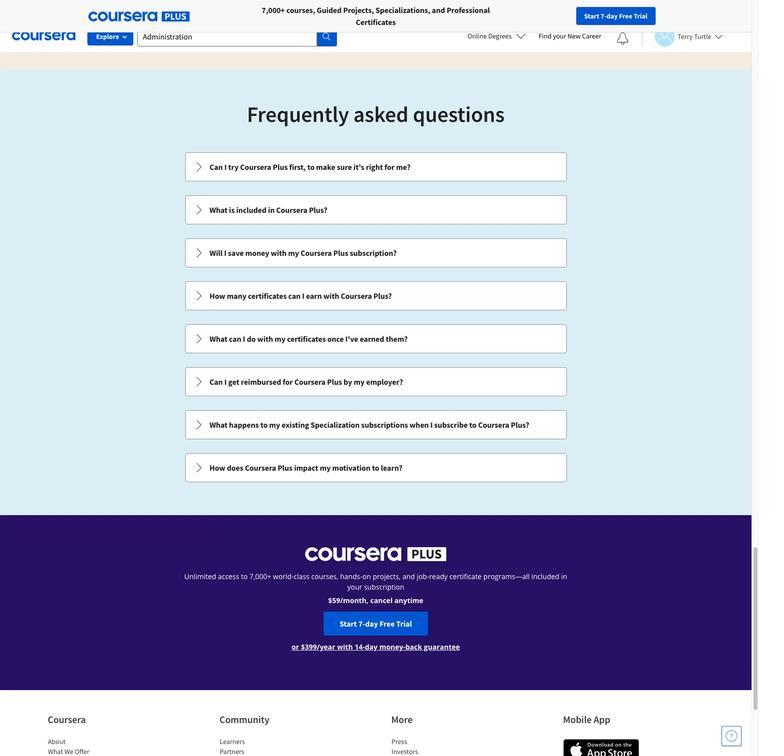 Task type: locate. For each thing, give the bounding box(es) containing it.
coursera right earn
[[341, 291, 372, 301]]

0 vertical spatial 7-
[[601, 11, 607, 20]]

certificates left the once
[[287, 334, 326, 344]]

what left the do
[[210, 334, 228, 344]]

plus
[[273, 162, 288, 172], [334, 248, 349, 258], [327, 377, 342, 387], [278, 463, 293, 473]]

0 horizontal spatial your
[[348, 582, 363, 592]]

0 horizontal spatial for
[[83, 5, 94, 15]]

1 horizontal spatial trial
[[634, 11, 648, 20]]

explore
[[96, 32, 119, 41]]

degrees
[[489, 31, 512, 40]]

can i try coursera plus first, to make sure it's right for me? button
[[186, 153, 567, 181]]

2 horizontal spatial plus?
[[511, 420, 530, 430]]

7,000+ courses, guided projects, specializations, and professional certificates
[[262, 5, 490, 27]]

them?
[[386, 334, 408, 344]]

1 vertical spatial day
[[366, 619, 378, 629]]

start 7-day free trial button up show notifications icon
[[577, 7, 656, 25]]

start 7-day free trial down $59 /month, cancel anytime
[[340, 619, 412, 629]]

1 vertical spatial trial
[[397, 619, 412, 629]]

1 vertical spatial can
[[229, 334, 242, 344]]

2 can from the top
[[210, 377, 223, 387]]

day up show notifications icon
[[607, 11, 618, 20]]

and
[[432, 5, 446, 15], [403, 572, 415, 581]]

governments link
[[212, 0, 277, 20]]

1 vertical spatial plus?
[[374, 291, 392, 301]]

or $399 /year with 14-day money-back guarantee
[[292, 642, 460, 652]]

certificate
[[450, 572, 482, 581]]

coursera
[[240, 162, 272, 172], [276, 205, 308, 215], [301, 248, 332, 258], [341, 291, 372, 301], [295, 377, 326, 387], [479, 420, 510, 430], [245, 463, 276, 473], [48, 713, 86, 726]]

to right subscribe
[[470, 420, 477, 430]]

0 horizontal spatial trial
[[397, 619, 412, 629]]

impact
[[294, 463, 319, 473]]

coursera inside can i get reimbursed for coursera plus by my employer? dropdown button
[[295, 377, 326, 387]]

will
[[210, 248, 223, 258]]

1 vertical spatial free
[[380, 619, 395, 629]]

included right "programs—all"
[[532, 572, 560, 581]]

trial up terry turtle dropdown button
[[634, 11, 648, 20]]

0 vertical spatial and
[[432, 5, 446, 15]]

first,
[[290, 162, 306, 172]]

7- up 14-
[[359, 619, 366, 629]]

start 7-day free trial button down $59 /month, cancel anytime
[[324, 612, 428, 636]]

1 horizontal spatial start 7-day free trial
[[585, 11, 648, 20]]

for
[[83, 5, 94, 15], [148, 5, 159, 15]]

how inside "dropdown button"
[[210, 463, 226, 473]]

start down '/month,'
[[340, 619, 357, 629]]

my left existing at the left bottom of page
[[269, 420, 280, 430]]

1 horizontal spatial for
[[148, 5, 159, 15]]

What do you want to learn? text field
[[137, 26, 317, 46]]

to left learn?
[[372, 463, 380, 473]]

0 vertical spatial free
[[620, 11, 633, 20]]

can i get reimbursed for coursera plus by my employer? button
[[186, 368, 567, 396]]

what left happens
[[210, 420, 228, 430]]

for left me?
[[385, 162, 395, 172]]

1 horizontal spatial 7-
[[601, 11, 607, 20]]

coursera plus image
[[88, 12, 190, 22], [305, 547, 447, 561]]

1 horizontal spatial start 7-day free trial button
[[577, 7, 656, 25]]

14-
[[355, 642, 365, 652]]

to right happens
[[261, 420, 268, 430]]

1 horizontal spatial in
[[562, 572, 568, 581]]

1 vertical spatial in
[[562, 572, 568, 581]]

with left 14-
[[337, 642, 353, 652]]

coursera plus image up on
[[305, 547, 447, 561]]

0 vertical spatial coursera plus image
[[88, 12, 190, 22]]

1 vertical spatial what
[[210, 334, 228, 344]]

0 horizontal spatial free
[[380, 619, 395, 629]]

your
[[553, 31, 567, 40], [348, 582, 363, 592]]

does
[[227, 463, 244, 473]]

0 vertical spatial in
[[268, 205, 275, 215]]

how inside dropdown button
[[210, 291, 226, 301]]

/year
[[317, 642, 336, 652]]

0 horizontal spatial coursera plus image
[[88, 12, 190, 22]]

1 vertical spatial for
[[283, 377, 293, 387]]

for for businesses
[[83, 5, 94, 15]]

coursera plus image up explore popup button at the top of the page
[[88, 12, 190, 22]]

coursera plus image for access
[[305, 547, 447, 561]]

0 horizontal spatial included
[[236, 205, 267, 215]]

plus inside "dropdown button"
[[278, 463, 293, 473]]

existing
[[282, 420, 309, 430]]

to inside unlimited access to 7,000+ world-class courses, hands-on projects, and job-ready certificate programs—all included in your subscription
[[241, 572, 248, 581]]

free
[[620, 11, 633, 20], [380, 619, 395, 629]]

3 what from the top
[[210, 420, 228, 430]]

included right is
[[236, 205, 267, 215]]

governments
[[227, 5, 273, 15]]

1 vertical spatial how
[[210, 463, 226, 473]]

1 vertical spatial courses,
[[312, 572, 339, 581]]

0 vertical spatial can
[[210, 162, 223, 172]]

coursera right subscribe
[[479, 420, 510, 430]]

2 for from the left
[[148, 5, 159, 15]]

0 vertical spatial can
[[289, 291, 301, 301]]

0 horizontal spatial plus?
[[309, 205, 328, 215]]

list item
[[48, 747, 133, 756], [220, 747, 305, 756], [392, 747, 477, 756]]

list item down 'about' link
[[48, 747, 133, 756]]

0 vertical spatial certificates
[[248, 291, 287, 301]]

0 horizontal spatial can
[[229, 334, 242, 344]]

1 horizontal spatial list item
[[220, 747, 305, 756]]

for left businesses
[[83, 5, 94, 15]]

motivation
[[333, 463, 371, 473]]

with right the do
[[257, 334, 273, 344]]

what
[[210, 205, 228, 215], [210, 334, 228, 344], [210, 420, 228, 430]]

1 list item from the left
[[48, 747, 133, 756]]

coursera right does
[[245, 463, 276, 473]]

by
[[344, 377, 352, 387]]

7,000+ inside 7,000+ courses, guided projects, specializations, and professional certificates
[[262, 5, 285, 15]]

1 vertical spatial 7,000+
[[250, 572, 271, 581]]

can
[[289, 291, 301, 301], [229, 334, 242, 344]]

your down hands-
[[348, 582, 363, 592]]

coursera up earn
[[301, 248, 332, 258]]

1 for from the left
[[83, 5, 94, 15]]

coursera inside can i try coursera plus first, to make sure it's right for me? dropdown button
[[240, 162, 272, 172]]

start up career on the top right
[[585, 11, 600, 20]]

coursera left by
[[295, 377, 326, 387]]

what left is
[[210, 205, 228, 215]]

free up money-
[[380, 619, 395, 629]]

0 horizontal spatial for
[[283, 377, 293, 387]]

0 horizontal spatial in
[[268, 205, 275, 215]]

0 vertical spatial what
[[210, 205, 228, 215]]

coursera down first,
[[276, 205, 308, 215]]

what inside what happens to my existing specialization subscriptions when i subscribe to coursera plus? dropdown button
[[210, 420, 228, 430]]

to right first,
[[308, 162, 315, 172]]

1 what from the top
[[210, 205, 228, 215]]

trial down anytime
[[397, 619, 412, 629]]

unlimited access to 7,000+ world-class courses, hands-on projects, and job-ready certificate programs—all included in your subscription
[[184, 572, 568, 592]]

None search field
[[137, 26, 337, 46]]

many
[[227, 291, 247, 301]]

about
[[48, 737, 65, 746]]

coursera right try
[[240, 162, 272, 172]]

coursera inside how does coursera plus impact my motivation to learn? "dropdown button"
[[245, 463, 276, 473]]

can left the do
[[229, 334, 242, 344]]

to right access
[[241, 572, 248, 581]]

1 vertical spatial 7-
[[359, 619, 366, 629]]

i
[[225, 162, 227, 172], [224, 248, 227, 258], [302, 291, 305, 301], [243, 334, 245, 344], [225, 377, 227, 387], [431, 420, 433, 430]]

questions
[[413, 100, 505, 128]]

my right money
[[288, 248, 299, 258]]

right
[[366, 162, 383, 172]]

7- up career on the top right
[[601, 11, 607, 20]]

and left professional
[[432, 5, 446, 15]]

day up or $399 /year with 14-day money-back guarantee
[[366, 619, 378, 629]]

how left many
[[210, 291, 226, 301]]

0 vertical spatial included
[[236, 205, 267, 215]]

free up show notifications icon
[[620, 11, 633, 20]]

day left money-
[[365, 642, 378, 652]]

coursera up about
[[48, 713, 86, 726]]

start 7-day free trial button
[[577, 7, 656, 25], [324, 612, 428, 636]]

2 vertical spatial plus?
[[511, 420, 530, 430]]

0 horizontal spatial start 7-day free trial button
[[324, 612, 428, 636]]

1 how from the top
[[210, 291, 226, 301]]

1 vertical spatial and
[[403, 572, 415, 581]]

is
[[229, 205, 235, 215]]

press
[[392, 737, 407, 746]]

learners list
[[220, 737, 305, 756]]

1 horizontal spatial start
[[585, 11, 600, 20]]

and inside 7,000+ courses, guided projects, specializations, and professional certificates
[[432, 5, 446, 15]]

my right impact
[[320, 463, 331, 473]]

will i save money with my coursera plus subscription?
[[210, 248, 397, 258]]

your inside unlimited access to 7,000+ world-class courses, hands-on projects, and job-ready certificate programs—all included in your subscription
[[348, 582, 363, 592]]

7,000+ inside unlimited access to 7,000+ world-class courses, hands-on projects, and job-ready certificate programs—all included in your subscription
[[250, 572, 271, 581]]

i left get on the left of the page
[[225, 377, 227, 387]]

1 vertical spatial included
[[532, 572, 560, 581]]

happens
[[229, 420, 259, 430]]

me?
[[396, 162, 411, 172]]

how left does
[[210, 463, 226, 473]]

1 horizontal spatial included
[[532, 572, 560, 581]]

0 vertical spatial 7,000+
[[262, 5, 285, 15]]

get
[[228, 377, 240, 387]]

1 horizontal spatial plus?
[[374, 291, 392, 301]]

make
[[316, 162, 336, 172]]

courses, left guided
[[287, 5, 316, 15]]

what inside what can i do with my certificates once i've earned them? dropdown button
[[210, 334, 228, 344]]

what is included in coursera plus?
[[210, 205, 328, 215]]

certificates right many
[[248, 291, 287, 301]]

3 list item from the left
[[392, 747, 477, 756]]

2 what from the top
[[210, 334, 228, 344]]

0 vertical spatial your
[[553, 31, 567, 40]]

find your new career
[[539, 31, 602, 40]]

plus left first,
[[273, 162, 288, 172]]

career
[[583, 31, 602, 40]]

0 vertical spatial trial
[[634, 11, 648, 20]]

my inside "dropdown button"
[[320, 463, 331, 473]]

0 vertical spatial how
[[210, 291, 226, 301]]

1 vertical spatial can
[[210, 377, 223, 387]]

0 horizontal spatial 7-
[[359, 619, 366, 629]]

for
[[385, 162, 395, 172], [283, 377, 293, 387]]

reimbursed
[[241, 377, 281, 387]]

for left universities
[[148, 5, 159, 15]]

anytime
[[395, 596, 424, 605]]

0 horizontal spatial start 7-day free trial
[[340, 619, 412, 629]]

i right when
[[431, 420, 433, 430]]

subscription?
[[350, 248, 397, 258]]

courses, inside unlimited access to 7,000+ world-class courses, hands-on projects, and job-ready certificate programs—all included in your subscription
[[312, 572, 339, 581]]

0 vertical spatial courses,
[[287, 5, 316, 15]]

list containing can i try coursera plus first, to make sure it's right for me?
[[184, 151, 568, 483]]

0 vertical spatial plus?
[[309, 205, 328, 215]]

plus left impact
[[278, 463, 293, 473]]

2 how from the top
[[210, 463, 226, 473]]

1 vertical spatial coursera plus image
[[305, 547, 447, 561]]

1 horizontal spatial for
[[385, 162, 395, 172]]

what inside what is included in coursera plus? dropdown button
[[210, 205, 228, 215]]

1 horizontal spatial can
[[289, 291, 301, 301]]

plus?
[[309, 205, 328, 215], [374, 291, 392, 301], [511, 420, 530, 430]]

with right money
[[271, 248, 287, 258]]

how
[[210, 291, 226, 301], [210, 463, 226, 473]]

online degrees
[[468, 31, 512, 40]]

1 vertical spatial your
[[348, 582, 363, 592]]

0 horizontal spatial list item
[[48, 747, 133, 756]]

can left try
[[210, 162, 223, 172]]

0 vertical spatial start
[[585, 11, 600, 20]]

0 horizontal spatial start
[[340, 619, 357, 629]]

list item for community
[[220, 747, 305, 756]]

it's
[[354, 162, 365, 172]]

coursera inside will i save money with my coursera plus subscription? dropdown button
[[301, 248, 332, 258]]

my right the do
[[275, 334, 286, 344]]

my inside dropdown button
[[269, 420, 280, 430]]

terry
[[678, 32, 693, 41]]

courses, right class
[[312, 572, 339, 581]]

can
[[210, 162, 223, 172], [210, 377, 223, 387]]

certificates
[[356, 17, 396, 27]]

0 vertical spatial start 7-day free trial
[[585, 11, 648, 20]]

for for universities
[[148, 5, 159, 15]]

start 7-day free trial up show notifications icon
[[585, 11, 648, 20]]

2 vertical spatial what
[[210, 420, 228, 430]]

how for how does coursera plus impact my motivation to learn?
[[210, 463, 226, 473]]

your right find
[[553, 31, 567, 40]]

trial
[[634, 11, 648, 20], [397, 619, 412, 629]]

do
[[247, 334, 256, 344]]

list
[[184, 151, 568, 483]]

7-
[[601, 11, 607, 20], [359, 619, 366, 629]]

0 vertical spatial start 7-day free trial button
[[577, 7, 656, 25]]

2 horizontal spatial list item
[[392, 747, 477, 756]]

for universities
[[148, 5, 200, 15]]

i left try
[[225, 162, 227, 172]]

my
[[288, 248, 299, 258], [275, 334, 286, 344], [354, 377, 365, 387], [269, 420, 280, 430], [320, 463, 331, 473]]

can left get on the left of the page
[[210, 377, 223, 387]]

list item down learners
[[220, 747, 305, 756]]

press list
[[392, 737, 477, 756]]

0 vertical spatial for
[[385, 162, 395, 172]]

businesses
[[95, 5, 132, 15]]

i right will
[[224, 248, 227, 258]]

coursera plus image for courses,
[[88, 12, 190, 22]]

to
[[308, 162, 315, 172], [261, 420, 268, 430], [470, 420, 477, 430], [372, 463, 380, 473], [241, 572, 248, 581]]

earned
[[360, 334, 385, 344]]

earn
[[306, 291, 322, 301]]

1 can from the top
[[210, 162, 223, 172]]

can for can i try coursera plus first, to make sure it's right for me?
[[210, 162, 223, 172]]

help center image
[[726, 730, 738, 742]]

for right 'reimbursed'
[[283, 377, 293, 387]]

with right earn
[[324, 291, 340, 301]]

mobile app
[[564, 713, 611, 726]]

1 horizontal spatial and
[[432, 5, 446, 15]]

and left job-
[[403, 572, 415, 581]]

hands-
[[340, 572, 363, 581]]

1 horizontal spatial coursera plus image
[[305, 547, 447, 561]]

how for how many certificates can i earn with coursera plus?
[[210, 291, 226, 301]]

0 horizontal spatial and
[[403, 572, 415, 581]]

included inside unlimited access to 7,000+ world-class courses, hands-on projects, and job-ready certificate programs—all included in your subscription
[[532, 572, 560, 581]]

in inside what is included in coursera plus? dropdown button
[[268, 205, 275, 215]]

cancel
[[371, 596, 393, 605]]

2 list item from the left
[[220, 747, 305, 756]]

can left earn
[[289, 291, 301, 301]]

coursera inside what is included in coursera plus? dropdown button
[[276, 205, 308, 215]]

what for what can i do with my certificates once i've earned them?
[[210, 334, 228, 344]]

list item down press
[[392, 747, 477, 756]]

online degrees button
[[460, 25, 534, 47]]



Task type: describe. For each thing, give the bounding box(es) containing it.
guarantee
[[424, 642, 460, 652]]

in inside unlimited access to 7,000+ world-class courses, hands-on projects, and job-ready certificate programs—all included in your subscription
[[562, 572, 568, 581]]

app
[[594, 713, 611, 726]]

to inside how does coursera plus impact my motivation to learn? "dropdown button"
[[372, 463, 380, 473]]

press link
[[392, 737, 407, 746]]

explore button
[[87, 27, 133, 45]]

coursera image
[[12, 28, 75, 44]]

download on the app store image
[[564, 739, 640, 756]]

turtle
[[695, 32, 712, 41]]

list item for coursera
[[48, 747, 133, 756]]

how many certificates can i earn with coursera plus? button
[[186, 282, 567, 310]]

1 horizontal spatial free
[[620, 11, 633, 20]]

$399
[[301, 642, 317, 652]]

about list
[[48, 737, 133, 756]]

job-
[[417, 572, 430, 581]]

what can i do with my certificates once i've earned them? button
[[186, 325, 567, 353]]

about link
[[48, 737, 65, 746]]

what for what happens to my existing specialization subscriptions when i subscribe to coursera plus?
[[210, 420, 228, 430]]

unlimited
[[184, 572, 216, 581]]

find your new career link
[[534, 30, 607, 42]]

for inside can i get reimbursed for coursera plus by my employer? dropdown button
[[283, 377, 293, 387]]

projects,
[[373, 572, 401, 581]]

what happens to my existing specialization subscriptions when i subscribe to coursera plus?
[[210, 420, 530, 430]]

0 vertical spatial day
[[607, 11, 618, 20]]

$59
[[329, 596, 341, 605]]

plus? inside what happens to my existing specialization subscriptions when i subscribe to coursera plus? dropdown button
[[511, 420, 530, 430]]

learn?
[[381, 463, 403, 473]]

i left the do
[[243, 334, 245, 344]]

learners
[[220, 737, 245, 746]]

world-
[[273, 572, 294, 581]]

i left earn
[[302, 291, 305, 301]]

class
[[294, 572, 310, 581]]

1 vertical spatial start 7-day free trial button
[[324, 612, 428, 636]]

plus? inside what is included in coursera plus? dropdown button
[[309, 205, 328, 215]]

terry turtle
[[678, 32, 712, 41]]

new
[[568, 31, 581, 40]]

online
[[468, 31, 487, 40]]

i inside dropdown button
[[431, 420, 433, 430]]

coursera inside what happens to my existing specialization subscriptions when i subscribe to coursera plus? dropdown button
[[479, 420, 510, 430]]

to inside can i try coursera plus first, to make sure it's right for me? dropdown button
[[308, 162, 315, 172]]

how does coursera plus impact my motivation to learn? button
[[186, 454, 567, 482]]

my for certificates
[[275, 334, 286, 344]]

1 vertical spatial certificates
[[287, 334, 326, 344]]

2 vertical spatial day
[[365, 642, 378, 652]]

can for can i get reimbursed for coursera plus by my employer?
[[210, 377, 223, 387]]

learners link
[[220, 737, 245, 746]]

what can i do with my certificates once i've earned them?
[[210, 334, 408, 344]]

guided
[[317, 5, 342, 15]]

access
[[218, 572, 239, 581]]

how does coursera plus impact my motivation to learn?
[[210, 463, 403, 473]]

or
[[292, 642, 299, 652]]

sure
[[337, 162, 352, 172]]

for businesses
[[83, 5, 132, 15]]

find
[[539, 31, 552, 40]]

more
[[392, 713, 413, 726]]

and inside unlimited access to 7,000+ world-class courses, hands-on projects, and job-ready certificate programs—all included in your subscription
[[403, 572, 415, 581]]

what for what is included in coursera plus?
[[210, 205, 228, 215]]

money-
[[380, 642, 406, 652]]

professional
[[447, 5, 490, 15]]

specialization
[[311, 420, 360, 430]]

employer?
[[366, 377, 403, 387]]

universities
[[160, 5, 200, 15]]

save
[[228, 248, 244, 258]]

can i try coursera plus first, to make sure it's right for me?
[[210, 162, 411, 172]]

my for coursera
[[288, 248, 299, 258]]

plus left by
[[327, 377, 342, 387]]

coursera inside how many certificates can i earn with coursera plus? dropdown button
[[341, 291, 372, 301]]

included inside dropdown button
[[236, 205, 267, 215]]

asked
[[354, 100, 409, 128]]

frequently
[[247, 100, 349, 128]]

terry turtle button
[[642, 26, 723, 46]]

what happens to my existing specialization subscriptions when i subscribe to coursera plus? button
[[186, 411, 567, 439]]

my for motivation
[[320, 463, 331, 473]]

subscription
[[364, 582, 405, 592]]

when
[[410, 420, 429, 430]]

$59 /month, cancel anytime
[[329, 596, 424, 605]]

1 vertical spatial start 7-day free trial
[[340, 619, 412, 629]]

plus? inside how many certificates can i earn with coursera plus? dropdown button
[[374, 291, 392, 301]]

i've
[[346, 334, 359, 344]]

plus left 'subscription?'
[[334, 248, 349, 258]]

frequently asked questions
[[247, 100, 505, 128]]

1 horizontal spatial your
[[553, 31, 567, 40]]

ready
[[430, 572, 448, 581]]

courses, inside 7,000+ courses, guided projects, specializations, and professional certificates
[[287, 5, 316, 15]]

subscribe
[[435, 420, 468, 430]]

1 vertical spatial start
[[340, 619, 357, 629]]

will i save money with my coursera plus subscription? button
[[186, 239, 567, 267]]

try
[[228, 162, 239, 172]]

banner navigation
[[8, 0, 281, 27]]

for inside can i try coursera plus first, to make sure it's right for me? dropdown button
[[385, 162, 395, 172]]

on
[[363, 572, 371, 581]]

list item for more
[[392, 747, 477, 756]]

specializations,
[[376, 5, 431, 15]]

how many certificates can i earn with coursera plus?
[[210, 291, 392, 301]]

money
[[246, 248, 269, 258]]

programs—all
[[484, 572, 530, 581]]

community
[[220, 713, 270, 726]]

subscriptions
[[362, 420, 408, 430]]

show notifications image
[[617, 32, 629, 44]]

mobile
[[564, 713, 592, 726]]

my right by
[[354, 377, 365, 387]]



Task type: vqa. For each thing, say whether or not it's contained in the screenshot.
Start to the right
yes



